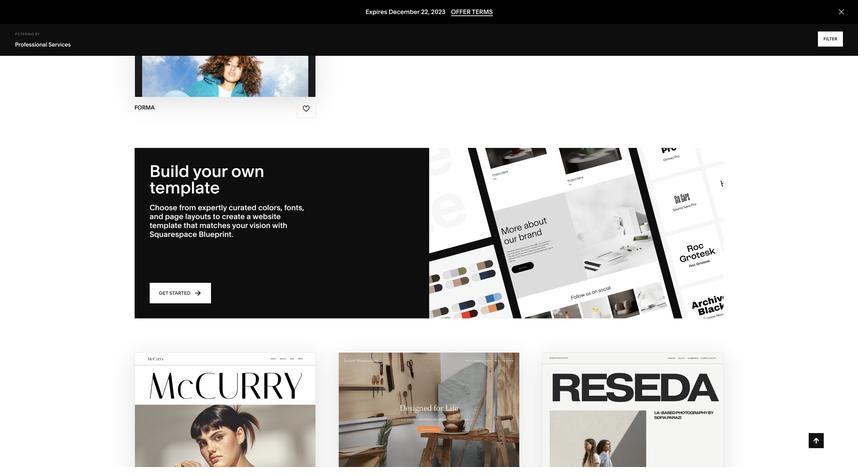 Task type: describe. For each thing, give the bounding box(es) containing it.
template inside the 'build your own template'
[[150, 177, 220, 198]]

by
[[35, 32, 40, 36]]

template inside choose from expertly curated colors, fonts, and page layouts to create a website template that matches your vision with squarespace blueprint.
[[150, 221, 182, 230]]

offer
[[451, 8, 471, 16]]

22,
[[421, 8, 430, 16]]

vision
[[250, 221, 271, 230]]

forma image
[[135, 0, 315, 97]]

start with sackett image
[[461, 460, 469, 467]]

filter button
[[818, 32, 843, 47]]

back to top image
[[812, 437, 820, 445]]

offer terms link
[[451, 8, 493, 16]]

get started
[[159, 290, 190, 296]]

colors,
[[258, 203, 282, 212]]

filtering
[[15, 32, 34, 36]]

reseda image
[[543, 353, 723, 467]]

your inside choose from expertly curated colors, fonts, and page layouts to create a website template that matches your vision with squarespace blueprint.
[[232, 221, 248, 230]]

fonts,
[[284, 203, 304, 212]]

started
[[169, 290, 190, 296]]

add forma to your favorites list image
[[303, 105, 310, 112]]

own
[[231, 161, 264, 181]]

build your own template
[[150, 161, 264, 198]]

services
[[48, 41, 71, 48]]

to
[[213, 212, 220, 221]]

and
[[150, 212, 163, 221]]

mccurry image
[[135, 353, 315, 467]]

get
[[159, 290, 168, 296]]

expires
[[365, 8, 387, 16]]

that
[[184, 221, 198, 230]]

a
[[247, 212, 251, 221]]

build
[[150, 161, 189, 181]]



Task type: vqa. For each thing, say whether or not it's contained in the screenshot.
Promote corresponding to Promote a physical business
no



Task type: locate. For each thing, give the bounding box(es) containing it.
0 horizontal spatial your
[[193, 161, 227, 181]]

offer terms
[[451, 8, 493, 16]]

your
[[193, 161, 227, 181], [232, 221, 248, 230]]

matches
[[199, 221, 230, 230]]

1 horizontal spatial your
[[232, 221, 248, 230]]

choose from expertly curated colors, fonts, and page layouts to create a website template that matches your vision with squarespace blueprint.
[[150, 203, 304, 239]]

december
[[389, 8, 419, 16]]

template
[[150, 177, 220, 198], [150, 221, 182, 230]]

website
[[253, 212, 281, 221]]

filtering by
[[15, 32, 40, 36]]

1 vertical spatial template
[[150, 221, 182, 230]]

page
[[165, 212, 183, 221]]

filter
[[824, 36, 838, 41]]

2 template from the top
[[150, 221, 182, 230]]

preview of building your own template image
[[429, 148, 724, 319]]

expires december 22, 2023
[[365, 8, 445, 16]]

terms
[[472, 8, 493, 16]]

0 vertical spatial template
[[150, 177, 220, 198]]

sackett image
[[339, 353, 519, 467]]

2023
[[431, 8, 445, 16]]

blueprint.
[[199, 230, 233, 239]]

professional
[[15, 41, 47, 48]]

1 vertical spatial your
[[232, 221, 248, 230]]

squarespace
[[150, 230, 197, 239]]

choose
[[150, 203, 177, 212]]

start with mccurry image
[[259, 460, 267, 467]]

from
[[179, 203, 196, 212]]

forma
[[135, 104, 155, 111]]

your inside the 'build your own template'
[[193, 161, 227, 181]]

expertly
[[198, 203, 227, 212]]

1 template from the top
[[150, 177, 220, 198]]

template up from
[[150, 177, 220, 198]]

0 vertical spatial your
[[193, 161, 227, 181]]

layouts
[[185, 212, 211, 221]]

curated
[[229, 203, 256, 212]]

with
[[272, 221, 287, 230]]

professional services
[[15, 41, 71, 48]]

template down choose
[[150, 221, 182, 230]]

get started button
[[150, 283, 211, 304]]

create
[[222, 212, 245, 221]]



